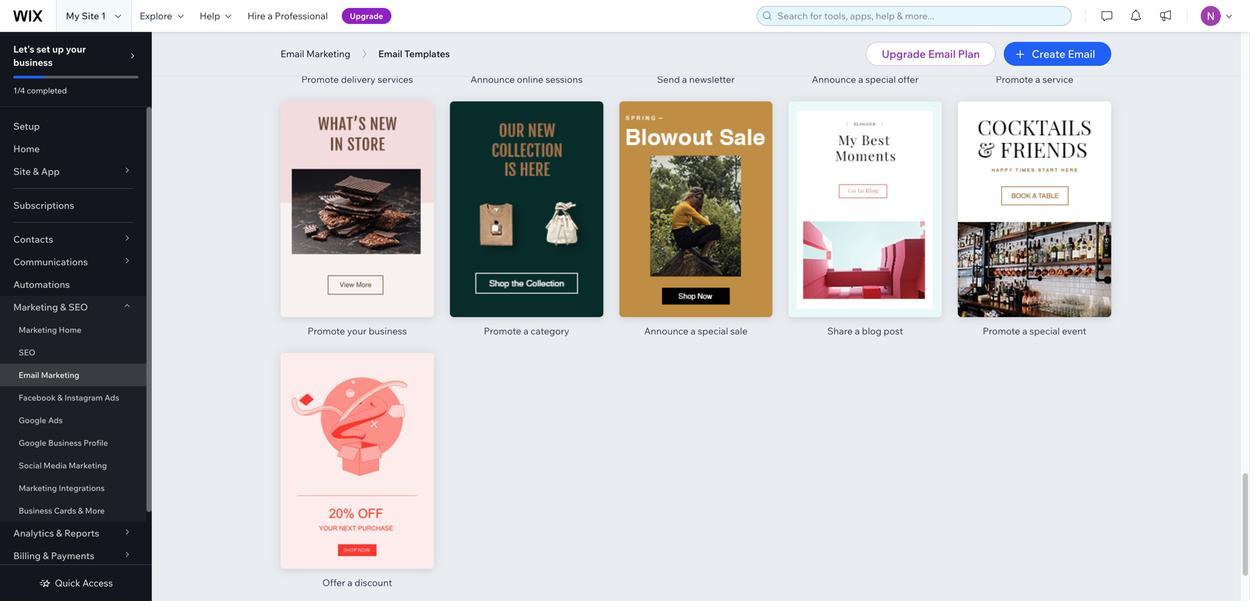 Task type: describe. For each thing, give the bounding box(es) containing it.
home inside 'marketing home' link
[[59, 325, 81, 335]]

access
[[82, 578, 113, 589]]

setup
[[13, 120, 40, 132]]

special for event
[[1029, 326, 1060, 337]]

profile
[[83, 438, 108, 448]]

special for sale
[[698, 326, 728, 337]]

marketing integrations link
[[0, 477, 146, 500]]

promote a category
[[484, 326, 569, 337]]

site & app button
[[0, 160, 146, 183]]

a for offer a discount
[[347, 578, 352, 589]]

& for reports
[[56, 528, 62, 540]]

Search for tools, apps, help & more... field
[[773, 7, 1067, 25]]

upgrade button
[[342, 8, 391, 24]]

create
[[1032, 47, 1065, 61]]

business cards & more link
[[0, 500, 146, 523]]

payments
[[51, 550, 94, 562]]

social media marketing
[[19, 461, 107, 471]]

post
[[884, 326, 903, 337]]

blog
[[862, 326, 882, 337]]

my
[[66, 10, 80, 22]]

send a newsletter
[[657, 74, 735, 85]]

marketing integrations
[[19, 484, 105, 494]]

service
[[1042, 74, 1073, 85]]

contacts button
[[0, 228, 146, 251]]

a for share a blog post
[[855, 326, 860, 337]]

marketing & seo
[[13, 302, 88, 313]]

announce for announce a special sale
[[644, 326, 688, 337]]

media
[[43, 461, 67, 471]]

quick
[[55, 578, 80, 589]]

your inside let's set up your business
[[66, 43, 86, 55]]

promote for promote a service
[[996, 74, 1033, 85]]

& for app
[[33, 166, 39, 177]]

site & app
[[13, 166, 60, 177]]

facebook & instagram ads
[[19, 393, 119, 403]]

upgrade email plan button
[[866, 42, 996, 66]]

business cards & more
[[19, 506, 105, 516]]

promote your business
[[308, 326, 407, 337]]

subscriptions link
[[0, 194, 146, 217]]

hire a professional link
[[239, 0, 336, 32]]

home link
[[0, 138, 146, 160]]

seo link
[[0, 341, 146, 364]]

social
[[19, 461, 42, 471]]

more
[[85, 506, 105, 516]]

app
[[41, 166, 60, 177]]

upgrade for upgrade email plan
[[882, 47, 926, 61]]

quick access
[[55, 578, 113, 589]]

share a blog post
[[827, 326, 903, 337]]

a for announce a special offer
[[858, 74, 863, 85]]

hire a professional
[[247, 10, 328, 22]]

marketing up the facebook & instagram ads
[[41, 370, 79, 380]]

setup link
[[0, 115, 146, 138]]

automations
[[13, 279, 70, 291]]

help button
[[192, 0, 239, 32]]

offer
[[898, 74, 919, 85]]

sessions
[[546, 74, 583, 85]]

a for announce a special sale
[[691, 326, 696, 337]]

offer a discount
[[322, 578, 392, 589]]

google for google ads
[[19, 416, 46, 426]]

business inside 'google business profile' link
[[48, 438, 82, 448]]

subscriptions
[[13, 200, 74, 211]]

announce for announce a special offer
[[812, 74, 856, 85]]

1 vertical spatial seo
[[19, 348, 35, 358]]

facebook
[[19, 393, 56, 403]]

1 horizontal spatial business
[[369, 326, 407, 337]]

instagram
[[64, 393, 103, 403]]

contacts
[[13, 234, 53, 245]]

google business profile
[[19, 438, 108, 448]]

create email button
[[1004, 42, 1111, 66]]

seo inside popup button
[[68, 302, 88, 313]]

1/4
[[13, 86, 25, 96]]

sale
[[730, 326, 748, 337]]

automations link
[[0, 274, 146, 296]]

home inside home link
[[13, 143, 40, 155]]

promote a service
[[996, 74, 1073, 85]]

event
[[1062, 326, 1086, 337]]

a for promote a category
[[523, 326, 528, 337]]

marketing & seo button
[[0, 296, 146, 319]]

category
[[531, 326, 569, 337]]

promote delivery services
[[301, 74, 413, 85]]



Task type: locate. For each thing, give the bounding box(es) containing it.
1
[[101, 10, 106, 22]]

a right the hire
[[268, 10, 273, 22]]

& right billing at the left of page
[[43, 550, 49, 562]]

create email
[[1032, 47, 1095, 61]]

email marketing down the "professional"
[[281, 48, 350, 60]]

upgrade inside button
[[350, 11, 383, 21]]

promote for promote your business
[[308, 326, 345, 337]]

2 horizontal spatial special
[[1029, 326, 1060, 337]]

site left '1'
[[82, 10, 99, 22]]

social media marketing link
[[0, 455, 146, 477]]

analytics
[[13, 528, 54, 540]]

ads up google business profile
[[48, 416, 63, 426]]

upgrade email plan
[[882, 47, 980, 61]]

home down setup
[[13, 143, 40, 155]]

email marketing link
[[0, 364, 146, 387]]

marketing home
[[19, 325, 81, 335]]

0 horizontal spatial ads
[[48, 416, 63, 426]]

google down facebook
[[19, 416, 46, 426]]

google
[[19, 416, 46, 426], [19, 438, 46, 448]]

email marketing for email marketing button
[[281, 48, 350, 60]]

email inside button
[[928, 47, 956, 61]]

announce a special sale
[[644, 326, 748, 337]]

seo down marketing home
[[19, 348, 35, 358]]

0 horizontal spatial seo
[[19, 348, 35, 358]]

upgrade up offer
[[882, 47, 926, 61]]

offer
[[322, 578, 345, 589]]

billing & payments
[[13, 550, 94, 562]]

1 horizontal spatial home
[[59, 325, 81, 335]]

email down hire a professional "link"
[[281, 48, 304, 60]]

services
[[378, 74, 413, 85]]

home up seo link
[[59, 325, 81, 335]]

email marketing
[[281, 48, 350, 60], [19, 370, 79, 380]]

1 horizontal spatial upgrade
[[882, 47, 926, 61]]

& right facebook
[[57, 393, 63, 403]]

1 horizontal spatial ads
[[105, 393, 119, 403]]

ads
[[105, 393, 119, 403], [48, 416, 63, 426]]

1/4 completed
[[13, 86, 67, 96]]

let's
[[13, 43, 34, 55]]

business up social media marketing
[[48, 438, 82, 448]]

& down the business cards & more
[[56, 528, 62, 540]]

google business profile link
[[0, 432, 146, 455]]

help
[[200, 10, 220, 22]]

business up analytics
[[19, 506, 52, 516]]

email marketing up facebook
[[19, 370, 79, 380]]

seo down automations link
[[68, 302, 88, 313]]

1 vertical spatial business
[[19, 506, 52, 516]]

business inside 'business cards & more' link
[[19, 506, 52, 516]]

0 horizontal spatial upgrade
[[350, 11, 383, 21]]

send
[[657, 74, 680, 85]]

& inside dropdown button
[[56, 528, 62, 540]]

announce a special offer
[[812, 74, 919, 85]]

0 horizontal spatial business
[[13, 57, 53, 68]]

1 vertical spatial ads
[[48, 416, 63, 426]]

1 horizontal spatial email marketing
[[281, 48, 350, 60]]

site
[[82, 10, 99, 22], [13, 166, 31, 177]]

0 vertical spatial site
[[82, 10, 99, 22]]

promote for promote delivery services
[[301, 74, 339, 85]]

your
[[66, 43, 86, 55], [347, 326, 367, 337]]

marketing up promote delivery services
[[306, 48, 350, 60]]

email up facebook
[[19, 370, 39, 380]]

communications
[[13, 256, 88, 268]]

0 vertical spatial upgrade
[[350, 11, 383, 21]]

0 horizontal spatial special
[[698, 326, 728, 337]]

email left plan
[[928, 47, 956, 61]]

google inside google ads link
[[19, 416, 46, 426]]

a left "service"
[[1035, 74, 1040, 85]]

marketing home link
[[0, 319, 146, 341]]

marketing down the marketing & seo
[[19, 325, 57, 335]]

let's set up your business
[[13, 43, 86, 68]]

& for seo
[[60, 302, 66, 313]]

a inside "link"
[[268, 10, 273, 22]]

marketing up integrations
[[69, 461, 107, 471]]

1 vertical spatial site
[[13, 166, 31, 177]]

google inside 'google business profile' link
[[19, 438, 46, 448]]

site inside popup button
[[13, 166, 31, 177]]

0 vertical spatial ads
[[105, 393, 119, 403]]

analytics & reports
[[13, 528, 99, 540]]

announce
[[471, 74, 515, 85], [812, 74, 856, 85], [644, 326, 688, 337]]

a right offer
[[347, 578, 352, 589]]

0 horizontal spatial email marketing
[[19, 370, 79, 380]]

seo
[[68, 302, 88, 313], [19, 348, 35, 358]]

1 vertical spatial email marketing
[[19, 370, 79, 380]]

a for send a newsletter
[[682, 74, 687, 85]]

a for hire a professional
[[268, 10, 273, 22]]

1 horizontal spatial your
[[347, 326, 367, 337]]

completed
[[27, 86, 67, 96]]

business inside let's set up your business
[[13, 57, 53, 68]]

& inside popup button
[[33, 166, 39, 177]]

upgrade up email marketing button
[[350, 11, 383, 21]]

plan
[[958, 47, 980, 61]]

0 horizontal spatial announce
[[471, 74, 515, 85]]

business
[[13, 57, 53, 68], [369, 326, 407, 337]]

special for offer
[[865, 74, 896, 85]]

marketing
[[306, 48, 350, 60], [13, 302, 58, 313], [19, 325, 57, 335], [41, 370, 79, 380], [69, 461, 107, 471], [19, 484, 57, 494]]

reports
[[64, 528, 99, 540]]

marketing inside button
[[306, 48, 350, 60]]

my site 1
[[66, 10, 106, 22]]

integrations
[[59, 484, 105, 494]]

announce online sessions
[[471, 74, 583, 85]]

special left sale
[[698, 326, 728, 337]]

& left 'more'
[[78, 506, 83, 516]]

upgrade inside button
[[882, 47, 926, 61]]

promote
[[301, 74, 339, 85], [996, 74, 1033, 85], [308, 326, 345, 337], [484, 326, 521, 337], [983, 326, 1020, 337]]

0 horizontal spatial home
[[13, 143, 40, 155]]

a right send
[[682, 74, 687, 85]]

marketing down automations
[[13, 302, 58, 313]]

a left category at the left bottom of page
[[523, 326, 528, 337]]

a left blog at the right bottom
[[855, 326, 860, 337]]

1 horizontal spatial special
[[865, 74, 896, 85]]

1 horizontal spatial announce
[[644, 326, 688, 337]]

hire
[[247, 10, 265, 22]]

0 vertical spatial business
[[48, 438, 82, 448]]

newsletter
[[689, 74, 735, 85]]

0 vertical spatial your
[[66, 43, 86, 55]]

facebook & instagram ads link
[[0, 387, 146, 409]]

a left sale
[[691, 326, 696, 337]]

google ads link
[[0, 409, 146, 432]]

2 google from the top
[[19, 438, 46, 448]]

ads right the instagram
[[105, 393, 119, 403]]

up
[[52, 43, 64, 55]]

a for promote a special event
[[1022, 326, 1027, 337]]

email marketing for email marketing link
[[19, 370, 79, 380]]

google up the social
[[19, 438, 46, 448]]

a left offer
[[858, 74, 863, 85]]

& down automations link
[[60, 302, 66, 313]]

email
[[928, 47, 956, 61], [1068, 47, 1095, 61], [281, 48, 304, 60], [19, 370, 39, 380]]

google ads
[[19, 416, 63, 426]]

quick access button
[[39, 578, 113, 590]]

a
[[268, 10, 273, 22], [682, 74, 687, 85], [858, 74, 863, 85], [1035, 74, 1040, 85], [523, 326, 528, 337], [691, 326, 696, 337], [855, 326, 860, 337], [1022, 326, 1027, 337], [347, 578, 352, 589]]

&
[[33, 166, 39, 177], [60, 302, 66, 313], [57, 393, 63, 403], [78, 506, 83, 516], [56, 528, 62, 540], [43, 550, 49, 562]]

1 vertical spatial business
[[369, 326, 407, 337]]

2 horizontal spatial announce
[[812, 74, 856, 85]]

share
[[827, 326, 853, 337]]

0 vertical spatial home
[[13, 143, 40, 155]]

& left app
[[33, 166, 39, 177]]

google for google business profile
[[19, 438, 46, 448]]

0 horizontal spatial your
[[66, 43, 86, 55]]

upgrade
[[350, 11, 383, 21], [882, 47, 926, 61]]

0 horizontal spatial site
[[13, 166, 31, 177]]

delivery
[[341, 74, 375, 85]]

set
[[36, 43, 50, 55]]

0 vertical spatial email marketing
[[281, 48, 350, 60]]

& for instagram
[[57, 393, 63, 403]]

a for promote a service
[[1035, 74, 1040, 85]]

promote for promote a category
[[484, 326, 521, 337]]

email marketing inside sidebar element
[[19, 370, 79, 380]]

email right the create at the top right of page
[[1068, 47, 1095, 61]]

cards
[[54, 506, 76, 516]]

promote for promote a special event
[[983, 326, 1020, 337]]

1 vertical spatial home
[[59, 325, 81, 335]]

analytics & reports button
[[0, 523, 146, 545]]

sidebar element
[[0, 32, 152, 602]]

billing & payments button
[[0, 545, 146, 568]]

1 horizontal spatial site
[[82, 10, 99, 22]]

& for payments
[[43, 550, 49, 562]]

1 horizontal spatial seo
[[68, 302, 88, 313]]

1 vertical spatial upgrade
[[882, 47, 926, 61]]

special left offer
[[865, 74, 896, 85]]

marketing down the social
[[19, 484, 57, 494]]

1 vertical spatial your
[[347, 326, 367, 337]]

online
[[517, 74, 543, 85]]

0 vertical spatial google
[[19, 416, 46, 426]]

email marketing inside button
[[281, 48, 350, 60]]

explore
[[140, 10, 172, 22]]

special left event
[[1029, 326, 1060, 337]]

0 vertical spatial business
[[13, 57, 53, 68]]

email marketing button
[[274, 44, 357, 64]]

promote a special event
[[983, 326, 1086, 337]]

1 google from the top
[[19, 416, 46, 426]]

a left event
[[1022, 326, 1027, 337]]

billing
[[13, 550, 41, 562]]

home
[[13, 143, 40, 155], [59, 325, 81, 335]]

professional
[[275, 10, 328, 22]]

upgrade for upgrade
[[350, 11, 383, 21]]

1 vertical spatial google
[[19, 438, 46, 448]]

announce for announce online sessions
[[471, 74, 515, 85]]

email inside sidebar element
[[19, 370, 39, 380]]

site left app
[[13, 166, 31, 177]]

marketing inside popup button
[[13, 302, 58, 313]]

0 vertical spatial seo
[[68, 302, 88, 313]]



Task type: vqa. For each thing, say whether or not it's contained in the screenshot.
the Contacts
yes



